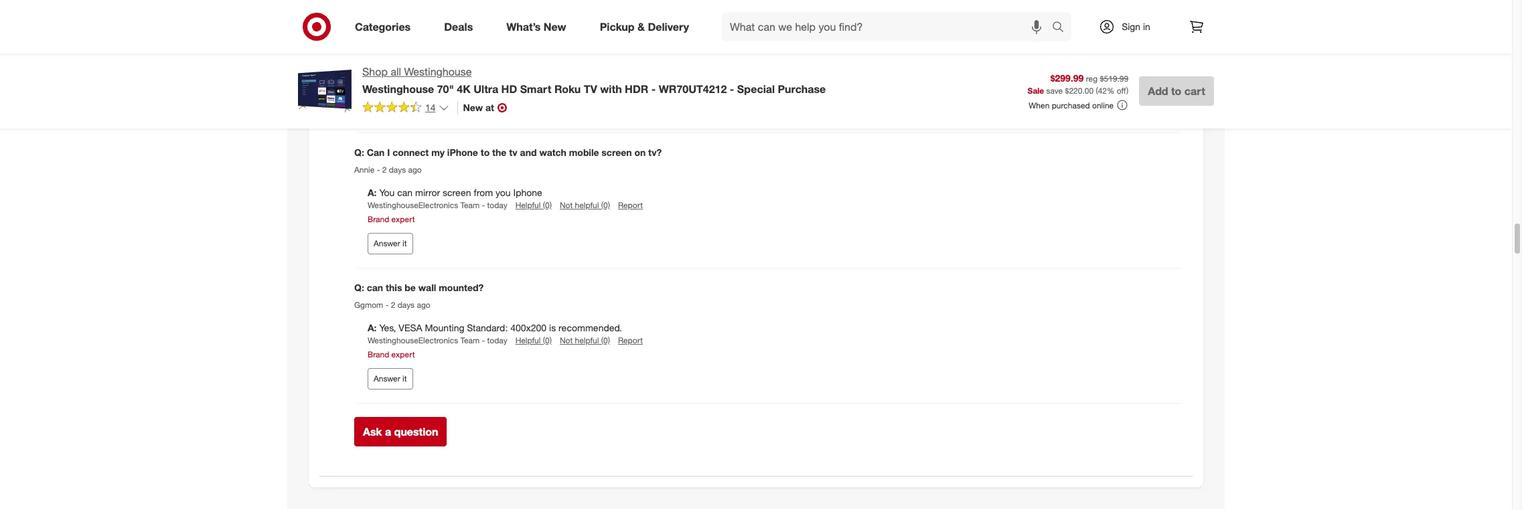 Task type: locate. For each thing, give the bounding box(es) containing it.
westinghouse
[[404, 65, 472, 78], [362, 82, 434, 96]]

days up vesa
[[398, 300, 415, 310]]

1 vertical spatial days
[[389, 165, 406, 175]]

to inside button
[[1171, 84, 1182, 98]]

to inside q: can i connect my iphone to the tv and watch mobile screen on tv? annie - 2 days ago
[[481, 147, 490, 158]]

tv
[[406, 26, 414, 37], [509, 147, 517, 158]]

new inside 'link'
[[544, 20, 566, 33]]

screen inside q: can i connect my iphone to the tv and watch mobile screen on tv? annie - 2 days ago
[[602, 147, 632, 158]]

expert for vesa
[[392, 349, 415, 360]]

can for i
[[367, 147, 385, 158]]

2 up yes,
[[391, 300, 395, 310]]

0 vertical spatial helpful
[[512, 79, 536, 89]]

0 vertical spatial not helpful  (0) button
[[497, 78, 547, 90]]

2 down 'screw'
[[405, 79, 410, 89]]

helpful for mounted?
[[575, 335, 599, 345]]

answer down yes,
[[374, 374, 400, 384]]

ago down holes
[[431, 79, 445, 89]]

- inside q: can i connect my iphone to the tv and watch mobile screen on tv? annie - 2 days ago
[[377, 165, 380, 175]]

westinghouseelectronics for vesa
[[368, 335, 458, 345]]

0 vertical spatial ago
[[431, 79, 445, 89]]

not helpful  (0) down mobile
[[560, 200, 610, 210]]

2 expert from the top
[[392, 349, 415, 360]]

helpful  (0) button
[[453, 78, 489, 90], [515, 199, 552, 211], [515, 335, 552, 346]]

not helpful  (0) down recommended. in the bottom left of the page
[[560, 335, 610, 345]]

westinghouse up 70"
[[404, 65, 472, 78]]

0 vertical spatial days
[[412, 79, 429, 89]]

1 vertical spatial expert
[[392, 349, 415, 360]]

0 horizontal spatial be
[[405, 282, 416, 293]]

westinghouseelectronics team - today down the mounting
[[368, 335, 507, 345]]

iphone
[[513, 187, 542, 198]]

helpful  (0) down iphone
[[515, 200, 552, 210]]

0 vertical spatial westinghouse
[[404, 65, 472, 78]]

helpful down mobile
[[575, 200, 599, 210]]

0 vertical spatial expert
[[392, 214, 415, 224]]

0 vertical spatial report
[[556, 79, 580, 89]]

1 vertical spatial q:
[[354, 147, 364, 158]]

the left and
[[492, 147, 507, 158]]

%
[[1107, 86, 1115, 96]]

2 vertical spatial a:
[[368, 322, 377, 333]]

can up ggmom
[[367, 282, 383, 293]]

q: for q: can this be wall mounted? ggmom - 2 days ago
[[354, 282, 364, 293]]

1 vertical spatial brand
[[368, 349, 389, 360]]

westinghouseelectronics down mirror at top left
[[368, 200, 458, 210]]

1 westinghouseelectronics from the top
[[368, 200, 458, 210]]

holes
[[432, 66, 455, 77]]

ask
[[363, 425, 382, 439]]

70"
[[437, 82, 454, 96]]

1 vertical spatial a:
[[368, 187, 377, 198]]

1 horizontal spatial be
[[417, 26, 428, 37]]

can
[[397, 187, 413, 198], [367, 282, 383, 293]]

not helpful  (0) button down recommended. in the bottom left of the page
[[560, 335, 610, 346]]

2 vertical spatial helpful  (0)
[[515, 335, 552, 345]]

3 it from the top
[[403, 374, 407, 384]]

2 brand from the top
[[368, 349, 389, 360]]

- right ggmom
[[386, 300, 389, 310]]

tv left and
[[509, 147, 517, 158]]

2 it from the top
[[403, 238, 407, 249]]

not helpful  (0) button down mobile
[[560, 199, 610, 211]]

0 vertical spatial this
[[387, 26, 404, 37]]

report button for a: yes, vesa mounting standard: 400x200 is recommended.
[[618, 335, 643, 346]]

0 vertical spatial answer it button
[[368, 98, 413, 119]]

be left mounted
[[417, 26, 428, 37]]

helpful  (0) button down iphone
[[515, 199, 552, 211]]

to right iphone
[[481, 147, 490, 158]]

1 vertical spatial can
[[367, 147, 385, 158]]

2 vertical spatial answer
[[374, 374, 400, 384]]

2
[[405, 79, 410, 89], [382, 165, 387, 175], [391, 300, 395, 310]]

team down from
[[460, 200, 480, 210]]

days down 'screw'
[[412, 79, 429, 89]]

1 vertical spatial not helpful  (0) button
[[560, 199, 610, 211]]

0 vertical spatial not helpful  (0)
[[497, 79, 547, 89]]

the inside q: can i connect my iphone to the tv and watch mobile screen on tv? annie - 2 days ago
[[492, 147, 507, 158]]

helpful
[[453, 79, 478, 89], [515, 200, 541, 210], [515, 335, 541, 345]]

new right the what's
[[544, 20, 566, 33]]

a: left yes,
[[368, 322, 377, 333]]

1 vertical spatial screen
[[443, 187, 471, 198]]

1 horizontal spatial tv
[[509, 147, 517, 158]]

not helpful  (0) down for
[[497, 79, 547, 89]]

1 vertical spatial be
[[405, 282, 416, 293]]

0 vertical spatial helpful
[[453, 79, 478, 89]]

days down i
[[389, 165, 406, 175]]

0 vertical spatial westinghouseelectronics team - today
[[368, 200, 507, 210]]

1 vertical spatial westinghouse
[[362, 82, 434, 96]]

0 horizontal spatial can
[[367, 282, 383, 293]]

expert down you
[[392, 214, 415, 224]]

image of westinghouse 70" 4k ultra hd smart roku tv with hdr - wr70ut4212 - special purchase image
[[298, 64, 352, 118]]

2 vertical spatial report button
[[618, 335, 643, 346]]

1 horizontal spatial screen
[[602, 147, 632, 158]]

report for recommended.
[[618, 335, 643, 345]]

expert
[[392, 214, 415, 224], [392, 349, 415, 360]]

ago down the wall
[[417, 300, 430, 310]]

be left the wall
[[405, 282, 416, 293]]

hd
[[501, 82, 517, 96]]

1 vertical spatial westinghouseelectronics
[[368, 335, 458, 345]]

q: inside q: can i connect my iphone to the tv and watch mobile screen on tv? annie - 2 days ago
[[354, 147, 364, 158]]

on inside q: can i connect my iphone to the tv and watch mobile screen on tv? annie - 2 days ago
[[635, 147, 646, 158]]

tv left mounted
[[406, 26, 414, 37]]

1 vertical spatial tv
[[509, 147, 517, 158]]

2 team from the top
[[460, 335, 480, 345]]

helpful down recommended. in the bottom left of the page
[[575, 335, 599, 345]]

2 vertical spatial report
[[618, 335, 643, 345]]

answer it
[[374, 103, 407, 113], [374, 238, 407, 249], [374, 374, 407, 384]]

answer it down you
[[374, 238, 407, 249]]

westinghouseelectronics team - today
[[368, 200, 507, 210], [368, 335, 507, 345]]

report
[[556, 79, 580, 89], [618, 200, 643, 210], [618, 335, 643, 345]]

42
[[1098, 86, 1107, 96]]

answer for i
[[374, 238, 400, 249]]

0 vertical spatial screen
[[602, 147, 632, 158]]

helpful  (0) button up the new at
[[453, 78, 489, 90]]

q: inside the q: can this be wall mounted? ggmom - 2 days ago
[[354, 282, 364, 293]]

0 vertical spatial answer
[[374, 103, 400, 113]]

0 horizontal spatial new
[[463, 102, 483, 113]]

report button
[[556, 78, 580, 90], [618, 199, 643, 211], [618, 335, 643, 346]]

2 can from the top
[[367, 147, 385, 158]]

not
[[497, 79, 510, 89], [560, 200, 573, 210], [560, 335, 573, 345]]

2 answer from the top
[[374, 238, 400, 249]]

it down stephen - 2 days ago
[[403, 103, 407, 113]]

brand down you
[[368, 214, 389, 224]]

1 vertical spatial today
[[487, 335, 507, 345]]

can
[[367, 26, 385, 37], [367, 147, 385, 158]]

0 vertical spatial it
[[403, 103, 407, 113]]

helpful  (0) for iphone
[[515, 200, 552, 210]]

0 vertical spatial tv
[[406, 26, 414, 37]]

2 westinghouseelectronics team - today from the top
[[368, 335, 507, 345]]

2 vertical spatial answer it
[[374, 374, 407, 384]]

it
[[379, 66, 385, 77]]

helpful down iphone
[[515, 200, 541, 210]]

1 vertical spatial westinghouseelectronics team - today
[[368, 335, 507, 345]]

save
[[1046, 86, 1063, 96]]

1 answer it from the top
[[374, 103, 407, 113]]

ask a question
[[363, 425, 438, 439]]

0 vertical spatial to
[[1171, 84, 1182, 98]]

2 right "annie"
[[382, 165, 387, 175]]

not for iphone
[[560, 200, 573, 210]]

1 vertical spatial report
[[618, 200, 643, 210]]

0 vertical spatial brand
[[368, 214, 389, 224]]

1 westinghouseelectronics team - today from the top
[[368, 200, 507, 210]]

q:
[[354, 26, 364, 37], [354, 147, 364, 158], [354, 282, 364, 293]]

2 horizontal spatial on
[[635, 147, 646, 158]]

search
[[1046, 21, 1078, 35]]

1 vertical spatial answer
[[374, 238, 400, 249]]

2 vertical spatial days
[[398, 300, 415, 310]]

answer it button down you
[[368, 233, 413, 255]]

helpful  (0) button for mounted?
[[515, 335, 552, 346]]

screw
[[405, 66, 430, 77]]

1 vertical spatial not
[[560, 200, 573, 210]]

brand down yes,
[[368, 349, 389, 360]]

helpful  (0) button down the 400x200
[[515, 335, 552, 346]]

expert for can
[[392, 214, 415, 224]]

westinghouse down the all
[[362, 82, 434, 96]]

ago inside q: can i connect my iphone to the tv and watch mobile screen on tv? annie - 2 days ago
[[408, 165, 422, 175]]

1 expert from the top
[[392, 214, 415, 224]]

14
[[425, 102, 436, 113]]

on up '4k'
[[457, 66, 468, 77]]

0 vertical spatial can
[[367, 26, 385, 37]]

0 horizontal spatial on
[[457, 66, 468, 77]]

on
[[473, 26, 484, 37], [457, 66, 468, 77], [635, 147, 646, 158]]

0 vertical spatial brand expert
[[368, 214, 415, 224]]

to right 'add'
[[1171, 84, 1182, 98]]

0 vertical spatial 2
[[405, 79, 410, 89]]

0 vertical spatial westinghouseelectronics
[[368, 200, 458, 210]]

answer it down stephen
[[374, 103, 407, 113]]

0 vertical spatial answer it
[[374, 103, 407, 113]]

0 vertical spatial a:
[[368, 66, 377, 77]]

What can we help you find? suggestions appear below search field
[[722, 12, 1055, 42]]

0 vertical spatial q:
[[354, 26, 364, 37]]

q: up ggmom
[[354, 282, 364, 293]]

2 brand expert from the top
[[368, 349, 415, 360]]

2 westinghouseelectronics from the top
[[368, 335, 458, 345]]

expert down vesa
[[392, 349, 415, 360]]

2 vertical spatial the
[[492, 147, 507, 158]]

on left tv?
[[635, 147, 646, 158]]

q: can i connect my iphone to the tv and watch mobile screen on tv? annie - 2 days ago
[[354, 147, 662, 175]]

answer it down yes,
[[374, 374, 407, 384]]

multiple
[[523, 66, 557, 77]]

2 answer it from the top
[[374, 238, 407, 249]]

answer it button for i
[[368, 233, 413, 255]]

1 horizontal spatial can
[[397, 187, 413, 198]]

brand expert down you
[[368, 214, 415, 224]]

helpful
[[512, 79, 536, 89], [575, 200, 599, 210], [575, 335, 599, 345]]

2 vertical spatial not helpful  (0) button
[[560, 335, 610, 346]]

tv inside q: can i connect my iphone to the tv and watch mobile screen on tv? annie - 2 days ago
[[509, 147, 517, 158]]

1 horizontal spatial 2
[[391, 300, 395, 310]]

it for be
[[403, 374, 407, 384]]

1 vertical spatial this
[[386, 282, 402, 293]]

answer it for i
[[374, 238, 407, 249]]

helpful for mounted?
[[515, 335, 541, 345]]

answer it button down yes,
[[368, 368, 413, 390]]

brand expert for yes,
[[368, 349, 415, 360]]

standard:
[[467, 322, 508, 333]]

ago down connect
[[408, 165, 422, 175]]

1 horizontal spatial to
[[1171, 84, 1182, 98]]

screen
[[602, 147, 632, 158], [443, 187, 471, 198]]

2 vertical spatial 2
[[391, 300, 395, 310]]

1 can from the top
[[367, 26, 385, 37]]

the
[[487, 26, 501, 37], [471, 66, 484, 77], [492, 147, 507, 158]]

ultra
[[474, 82, 498, 96]]

helpful down the 400x200
[[515, 335, 541, 345]]

ggmom
[[354, 300, 383, 310]]

not down recommended. in the bottom left of the page
[[560, 335, 573, 345]]

mobile
[[569, 147, 599, 158]]

0 vertical spatial the
[[487, 26, 501, 37]]

helpful down holes
[[453, 79, 478, 89]]

helpful  (0) up the new at
[[453, 79, 489, 89]]

can inside q: can i connect my iphone to the tv and watch mobile screen on tv? annie - 2 days ago
[[367, 147, 385, 158]]

3 answer it button from the top
[[368, 368, 413, 390]]

1 team from the top
[[460, 200, 480, 210]]

and
[[520, 147, 537, 158]]

not down a: it has screw holes on the back for multiple types of mounts
[[497, 79, 510, 89]]

this
[[387, 26, 404, 37], [386, 282, 402, 293]]

0 horizontal spatial 2
[[382, 165, 387, 175]]

can right you
[[397, 187, 413, 198]]

- inside the q: can this be wall mounted? ggmom - 2 days ago
[[386, 300, 389, 310]]

not for mounted?
[[560, 335, 573, 345]]

tv?
[[648, 147, 662, 158]]

answer down you
[[374, 238, 400, 249]]

1 vertical spatial ago
[[408, 165, 422, 175]]

2 today from the top
[[487, 335, 507, 345]]

2 a: from the top
[[368, 187, 377, 198]]

mounts
[[596, 66, 627, 77]]

3 q: from the top
[[354, 282, 364, 293]]

it up the q: can this be wall mounted? ggmom - 2 days ago
[[403, 238, 407, 249]]

today down 'a: yes, vesa mounting standard: 400x200 is recommended.'
[[487, 335, 507, 345]]

1 brand from the top
[[368, 214, 389, 224]]

2 vertical spatial answer it button
[[368, 368, 413, 390]]

this left the wall
[[386, 282, 402, 293]]

2 vertical spatial on
[[635, 147, 646, 158]]

today down you
[[487, 200, 507, 210]]

the left wall?
[[487, 26, 501, 37]]

answer it button
[[368, 98, 413, 119], [368, 233, 413, 255], [368, 368, 413, 390]]

new left at
[[463, 102, 483, 113]]

brand expert
[[368, 214, 415, 224], [368, 349, 415, 360]]

- right "annie"
[[377, 165, 380, 175]]

it
[[403, 103, 407, 113], [403, 238, 407, 249], [403, 374, 407, 384]]

answer
[[374, 103, 400, 113], [374, 238, 400, 249], [374, 374, 400, 384]]

2 q: from the top
[[354, 147, 364, 158]]

2 vertical spatial not helpful  (0)
[[560, 335, 610, 345]]

brand for you can mirror screen from you iphone
[[368, 214, 389, 224]]

team down standard: in the left bottom of the page
[[460, 335, 480, 345]]

answer down stephen
[[374, 103, 400, 113]]

1 brand expert from the top
[[368, 214, 415, 224]]

1 a: from the top
[[368, 66, 377, 77]]

a: left you
[[368, 187, 377, 198]]

special
[[737, 82, 775, 96]]

2 vertical spatial q:
[[354, 282, 364, 293]]

westinghouseelectronics
[[368, 200, 458, 210], [368, 335, 458, 345]]

helpful  (0) down the 400x200
[[515, 335, 552, 345]]

online
[[1092, 100, 1114, 110]]

2 vertical spatial it
[[403, 374, 407, 384]]

a: left it
[[368, 66, 377, 77]]

screen left from
[[443, 187, 471, 198]]

this for can
[[386, 282, 402, 293]]

3 answer it from the top
[[374, 374, 407, 384]]

2 vertical spatial helpful
[[575, 335, 599, 345]]

not helpful  (0)
[[497, 79, 547, 89], [560, 200, 610, 210], [560, 335, 610, 345]]

a
[[385, 425, 391, 439]]

1 today from the top
[[487, 200, 507, 210]]

1 vertical spatial brand expert
[[368, 349, 415, 360]]

when purchased online
[[1029, 100, 1114, 110]]

team
[[460, 200, 480, 210], [460, 335, 480, 345]]

1 vertical spatial it
[[403, 238, 407, 249]]

it down vesa
[[403, 374, 407, 384]]

2 answer it button from the top
[[368, 233, 413, 255]]

1 vertical spatial helpful
[[515, 200, 541, 210]]

can left i
[[367, 147, 385, 158]]

1 horizontal spatial new
[[544, 20, 566, 33]]

this up has on the left of page
[[387, 26, 404, 37]]

3 a: from the top
[[368, 322, 377, 333]]

$299.99 reg $519.99 sale save $ 220.00 ( 42 % off )
[[1028, 72, 1129, 96]]

vesa
[[399, 322, 422, 333]]

westinghouseelectronics team - today down mirror at top left
[[368, 200, 507, 210]]

(0)
[[480, 79, 489, 89], [539, 79, 547, 89], [543, 200, 552, 210], [601, 200, 610, 210], [543, 335, 552, 345], [601, 335, 610, 345]]

days inside q: can i connect my iphone to the tv and watch mobile screen on tv? annie - 2 days ago
[[389, 165, 406, 175]]

this for can
[[387, 26, 404, 37]]

a: it has screw holes on the back for multiple types of mounts
[[368, 66, 627, 77]]

watch
[[539, 147, 567, 158]]

on right deals
[[473, 26, 484, 37]]

not helpful  (0) button
[[497, 78, 547, 90], [560, 199, 610, 211], [560, 335, 610, 346]]

1 q: from the top
[[354, 26, 364, 37]]

not down watch
[[560, 200, 573, 210]]

2 vertical spatial not
[[560, 335, 573, 345]]

3 answer from the top
[[374, 374, 400, 384]]

to
[[1171, 84, 1182, 98], [481, 147, 490, 158]]

2 inside the q: can this be wall mounted? ggmom - 2 days ago
[[391, 300, 395, 310]]

westinghouseelectronics down vesa
[[368, 335, 458, 345]]

- right hdr
[[651, 82, 656, 96]]

1 vertical spatial not helpful  (0)
[[560, 200, 610, 210]]

2 vertical spatial helpful  (0) button
[[515, 335, 552, 346]]

not helpful  (0) button down for
[[497, 78, 547, 90]]

0 horizontal spatial screen
[[443, 187, 471, 198]]

this inside the q: can this be wall mounted? ggmom - 2 days ago
[[386, 282, 402, 293]]

1 vertical spatial can
[[367, 282, 383, 293]]

westinghouseelectronics team - today for mirror
[[368, 200, 507, 210]]

answer it button down stephen
[[368, 98, 413, 119]]

pickup
[[600, 20, 635, 33]]

0 vertical spatial today
[[487, 200, 507, 210]]

1 vertical spatial on
[[457, 66, 468, 77]]

1 vertical spatial team
[[460, 335, 480, 345]]

1 vertical spatial report button
[[618, 199, 643, 211]]

1 vertical spatial helpful  (0)
[[515, 200, 552, 210]]

screen right mobile
[[602, 147, 632, 158]]

the left back at the left top of page
[[471, 66, 484, 77]]

q: up shop
[[354, 26, 364, 37]]

the for to
[[492, 147, 507, 158]]

can up shop
[[367, 26, 385, 37]]

1 vertical spatial answer it
[[374, 238, 407, 249]]

q: up "annie"
[[354, 147, 364, 158]]

helpful down for
[[512, 79, 536, 89]]

$299.99
[[1051, 72, 1084, 83]]

brand
[[368, 214, 389, 224], [368, 349, 389, 360]]

0 vertical spatial team
[[460, 200, 480, 210]]

1 vertical spatial to
[[481, 147, 490, 158]]

brand expert down yes,
[[368, 349, 415, 360]]

- left special on the top of page
[[730, 82, 734, 96]]

0 horizontal spatial to
[[481, 147, 490, 158]]

sale
[[1028, 86, 1044, 96]]

ago inside the q: can this be wall mounted? ggmom - 2 days ago
[[417, 300, 430, 310]]

helpful  (0) for mounted?
[[515, 335, 552, 345]]



Task type: describe. For each thing, give the bounding box(es) containing it.
helpful for iphone
[[515, 200, 541, 210]]

0 vertical spatial report button
[[556, 78, 580, 90]]

a: for a: you can mirror screen from you iphone
[[368, 187, 377, 198]]

mounted?
[[439, 282, 484, 293]]

purchased
[[1052, 100, 1090, 110]]

sign in
[[1122, 21, 1150, 32]]

smart
[[520, 82, 551, 96]]

(
[[1096, 86, 1098, 96]]

tv
[[584, 82, 597, 96]]

westinghouseelectronics team - today for mounting
[[368, 335, 507, 345]]

- down standard: in the left bottom of the page
[[482, 335, 485, 345]]

back
[[487, 66, 507, 77]]

&
[[638, 20, 645, 33]]

report button for a: you can mirror screen from you iphone
[[618, 199, 643, 211]]

mounting
[[425, 322, 464, 333]]

1 vertical spatial the
[[471, 66, 484, 77]]

shop
[[362, 65, 388, 78]]

2 inside q: can i connect my iphone to the tv and watch mobile screen on tv? annie - 2 days ago
[[382, 165, 387, 175]]

answer it button for this
[[368, 368, 413, 390]]

not helpful  (0) button for iphone
[[560, 199, 610, 211]]

a: yes, vesa mounting standard: 400x200 is recommended.
[[368, 322, 622, 333]]

yes,
[[379, 322, 396, 333]]

0 vertical spatial not
[[497, 79, 510, 89]]

types
[[559, 66, 582, 77]]

today for from
[[487, 200, 507, 210]]

pickup & delivery
[[600, 20, 689, 33]]

connect
[[393, 147, 429, 158]]

you
[[379, 187, 395, 198]]

search button
[[1046, 12, 1078, 44]]

ask a question button
[[354, 417, 447, 447]]

roku
[[554, 82, 581, 96]]

0 vertical spatial can
[[397, 187, 413, 198]]

add
[[1148, 84, 1168, 98]]

what's
[[506, 20, 541, 33]]

0 vertical spatial on
[[473, 26, 484, 37]]

annie
[[354, 165, 375, 175]]

question
[[394, 425, 438, 439]]

wall?
[[504, 26, 527, 37]]

categories
[[355, 20, 411, 33]]

400x200
[[510, 322, 547, 333]]

0 vertical spatial helpful  (0)
[[453, 79, 489, 89]]

answer it for this
[[374, 374, 407, 384]]

at
[[486, 102, 494, 113]]

off
[[1117, 86, 1126, 96]]

sign in link
[[1088, 12, 1171, 42]]

has
[[387, 66, 402, 77]]

0 vertical spatial be
[[417, 26, 428, 37]]

what's new
[[506, 20, 566, 33]]

stephen - 2 days ago
[[368, 79, 445, 89]]

my
[[431, 147, 445, 158]]

q: can this tv be mounted on the wall?
[[354, 26, 527, 37]]

today for 400x200
[[487, 335, 507, 345]]

categories link
[[344, 12, 427, 42]]

new at
[[463, 102, 494, 113]]

report for iphone
[[618, 200, 643, 210]]

answer for this
[[374, 374, 400, 384]]

q: can this be wall mounted? ggmom - 2 days ago
[[354, 282, 484, 310]]

1 it from the top
[[403, 103, 407, 113]]

when
[[1029, 100, 1050, 110]]

1 vertical spatial new
[[463, 102, 483, 113]]

not helpful  (0) for mounted?
[[560, 335, 610, 345]]

days inside the q: can this be wall mounted? ggmom - 2 days ago
[[398, 300, 415, 310]]

pickup & delivery link
[[588, 12, 706, 42]]

0 vertical spatial helpful  (0) button
[[453, 78, 489, 90]]

team for standard:
[[460, 335, 480, 345]]

helpful for iphone
[[575, 200, 599, 210]]

not helpful  (0) button for mounted?
[[560, 335, 610, 346]]

what's new link
[[495, 12, 583, 42]]

1 answer it button from the top
[[368, 98, 413, 119]]

brand expert for you
[[368, 214, 415, 224]]

wr70ut4212
[[659, 82, 727, 96]]

all
[[391, 65, 401, 78]]

- down the all
[[400, 79, 403, 89]]

can for this
[[367, 26, 385, 37]]

mounted
[[431, 26, 470, 37]]

brand for yes, vesa mounting standard: 400x200 is recommended.
[[368, 349, 389, 360]]

a: you can mirror screen from you iphone
[[368, 187, 542, 198]]

be inside the q: can this be wall mounted? ggmom - 2 days ago
[[405, 282, 416, 293]]

in
[[1143, 21, 1150, 32]]

sign
[[1122, 21, 1141, 32]]

a: for a: yes, vesa mounting standard: 400x200 is recommended.
[[368, 322, 377, 333]]

q: for q: can this tv be mounted on the wall?
[[354, 26, 364, 37]]

with
[[600, 82, 622, 96]]

4k
[[457, 82, 471, 96]]

i
[[387, 147, 390, 158]]

0 horizontal spatial tv
[[406, 26, 414, 37]]

cart
[[1185, 84, 1205, 98]]

$519.99
[[1100, 73, 1129, 83]]

from
[[474, 187, 493, 198]]

reg
[[1086, 73, 1098, 83]]

q: for q: can i connect my iphone to the tv and watch mobile screen on tv? annie - 2 days ago
[[354, 147, 364, 158]]

hdr
[[625, 82, 649, 96]]

1 answer from the top
[[374, 103, 400, 113]]

westinghouseelectronics for can
[[368, 200, 458, 210]]

14 link
[[362, 101, 449, 116]]

you
[[496, 187, 511, 198]]

stephen
[[368, 79, 398, 89]]

of
[[585, 66, 593, 77]]

- down from
[[482, 200, 485, 210]]

add to cart button
[[1139, 76, 1214, 106]]

deals link
[[433, 12, 490, 42]]

wall
[[418, 282, 436, 293]]

is
[[549, 322, 556, 333]]

deals
[[444, 20, 473, 33]]

delivery
[[648, 20, 689, 33]]

it for connect
[[403, 238, 407, 249]]

not helpful  (0) for iphone
[[560, 200, 610, 210]]

helpful  (0) button for iphone
[[515, 199, 552, 211]]

mirror
[[415, 187, 440, 198]]

purchase
[[778, 82, 826, 96]]

shop all westinghouse westinghouse 70" 4k ultra hd smart roku tv with hdr - wr70ut4212 - special purchase
[[362, 65, 826, 96]]

the for on
[[487, 26, 501, 37]]

team for screen
[[460, 200, 480, 210]]

220.00
[[1069, 86, 1094, 96]]

can inside the q: can this be wall mounted? ggmom - 2 days ago
[[367, 282, 383, 293]]

2 horizontal spatial 2
[[405, 79, 410, 89]]

a: for a: it has screw holes on the back for multiple types of mounts
[[368, 66, 377, 77]]

$
[[1065, 86, 1069, 96]]

iphone
[[447, 147, 478, 158]]

add to cart
[[1148, 84, 1205, 98]]

recommended.
[[559, 322, 622, 333]]



Task type: vqa. For each thing, say whether or not it's contained in the screenshot.
2nd WOVEN from the bottom
no



